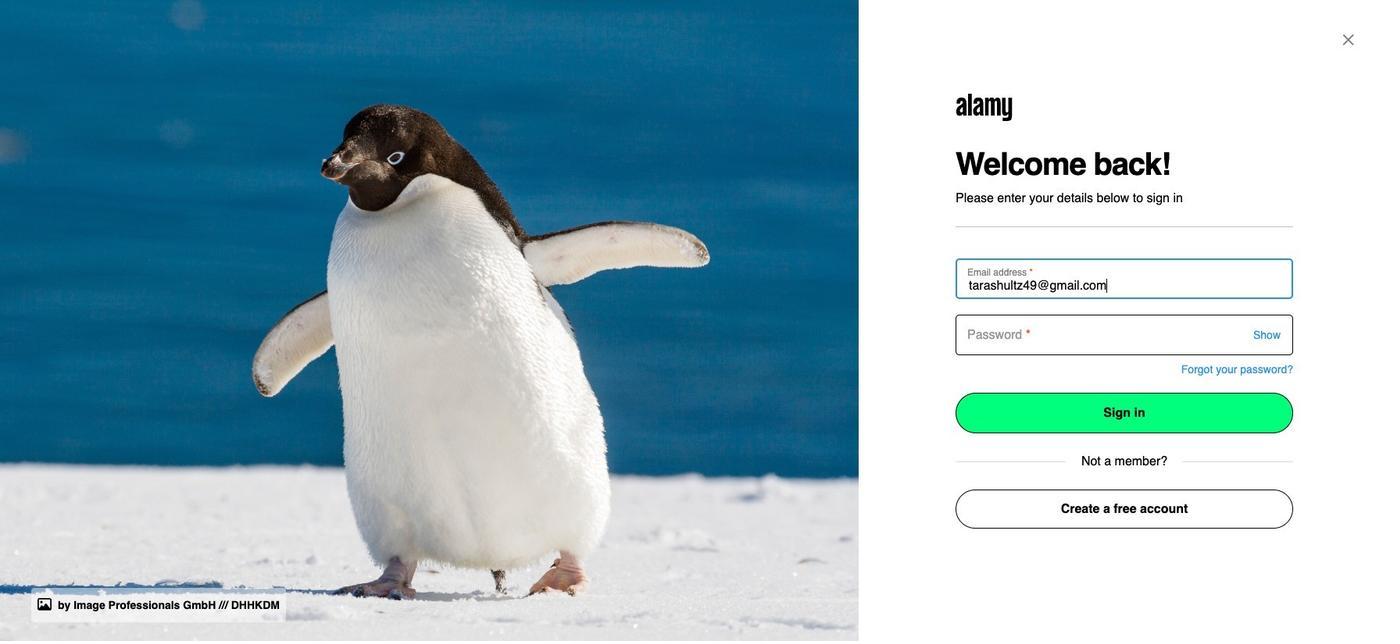Task type: describe. For each thing, give the bounding box(es) containing it.
adelie penguin, pygoscelis adeliae, antarctic peninsula, antarctica image
[[0, 0, 859, 642]]



Task type: vqa. For each thing, say whether or not it's contained in the screenshot.
first – from the left
no



Task type: locate. For each thing, give the bounding box(es) containing it.
None text field
[[956, 259, 1294, 299]]

None password field
[[956, 315, 1294, 356]]

image image
[[38, 598, 52, 612]]

alamy logo image
[[956, 94, 1013, 121]]

xmark image
[[1338, 31, 1359, 48]]



